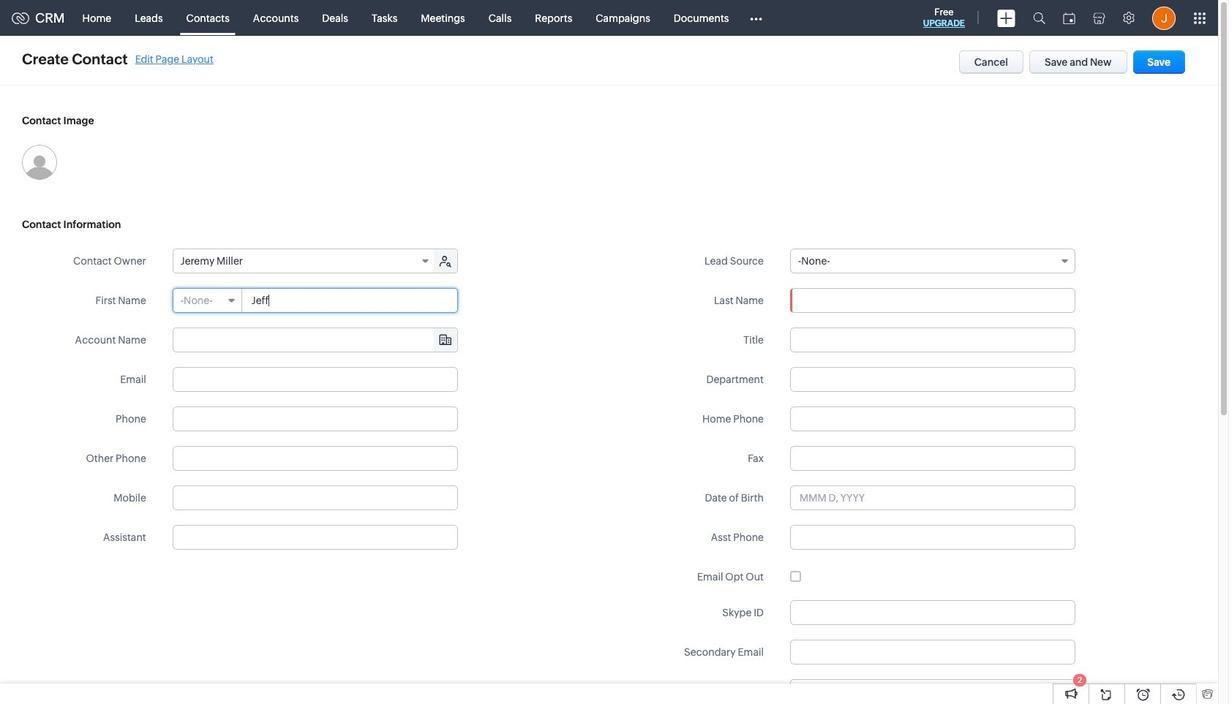 Task type: locate. For each thing, give the bounding box(es) containing it.
None field
[[790, 249, 1076, 274], [173, 250, 435, 273], [173, 289, 242, 312], [173, 329, 457, 352], [790, 249, 1076, 274], [173, 250, 435, 273], [173, 289, 242, 312], [173, 329, 457, 352]]

create menu image
[[997, 9, 1016, 27]]

profile element
[[1144, 0, 1185, 35]]

None text field
[[243, 289, 457, 312], [790, 328, 1076, 353], [173, 329, 457, 352], [173, 367, 458, 392], [790, 367, 1076, 392], [790, 407, 1076, 432], [173, 525, 458, 550], [790, 525, 1076, 550], [790, 601, 1076, 626], [790, 640, 1076, 665], [243, 289, 457, 312], [790, 328, 1076, 353], [173, 329, 457, 352], [173, 367, 458, 392], [790, 367, 1076, 392], [790, 407, 1076, 432], [173, 525, 458, 550], [790, 525, 1076, 550], [790, 601, 1076, 626], [790, 640, 1076, 665]]

calendar image
[[1063, 12, 1076, 24]]

create menu element
[[989, 0, 1025, 35]]

search element
[[1025, 0, 1055, 36]]

search image
[[1033, 12, 1046, 24]]

None text field
[[790, 288, 1076, 313], [173, 407, 458, 432], [173, 446, 458, 471], [790, 446, 1076, 471], [173, 486, 458, 511], [810, 681, 1075, 704], [790, 288, 1076, 313], [173, 407, 458, 432], [173, 446, 458, 471], [790, 446, 1076, 471], [173, 486, 458, 511], [810, 681, 1075, 704]]



Task type: vqa. For each thing, say whether or not it's contained in the screenshot.
right the None
no



Task type: describe. For each thing, give the bounding box(es) containing it.
MMM D, YYYY text field
[[790, 486, 1076, 511]]

image image
[[22, 145, 57, 180]]

profile image
[[1153, 6, 1176, 30]]

logo image
[[12, 12, 29, 24]]

Other Modules field
[[741, 6, 772, 30]]



